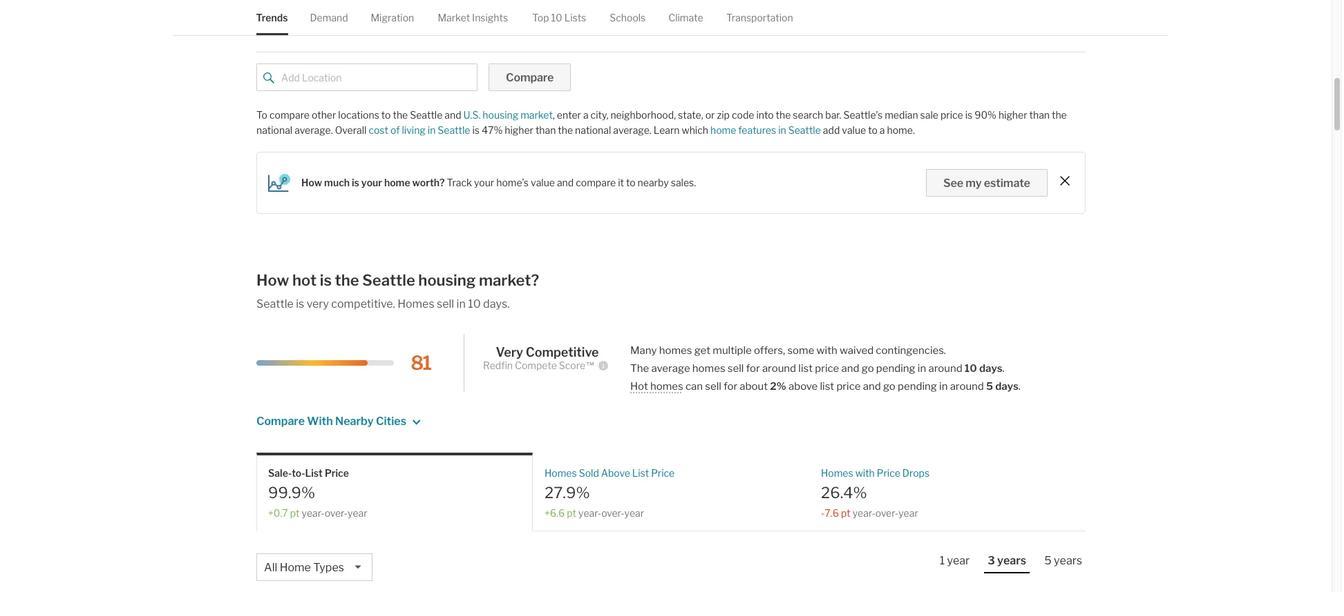 Task type: vqa. For each thing, say whether or not it's contained in the screenshot.


Task type: locate. For each thing, give the bounding box(es) containing it.
0 horizontal spatial housing
[[418, 272, 476, 290]]

year inside sale-to-list price 99.9% +0.7 pt year-over-year
[[348, 508, 367, 519]]

market
[[520, 109, 553, 121]]

1 vertical spatial a
[[880, 124, 885, 136]]

list up 99.9%
[[305, 468, 323, 480]]

track home value image
[[268, 174, 290, 192]]

over- for -
[[875, 508, 898, 519]]

market
[[438, 12, 470, 23]]

u.s.
[[463, 109, 481, 121]]

1 vertical spatial list
[[820, 381, 834, 393]]

2 horizontal spatial price
[[877, 468, 900, 480]]

0 horizontal spatial year-
[[302, 508, 325, 519]]

0 vertical spatial housing
[[483, 109, 518, 121]]

1 horizontal spatial 5
[[1044, 555, 1052, 568]]

years inside "5 years" button
[[1054, 555, 1082, 568]]

1 horizontal spatial how
[[301, 177, 322, 189]]

year inside button
[[947, 555, 970, 568]]

0 vertical spatial sell
[[437, 298, 454, 311]]

score
[[559, 360, 585, 372]]

sell left days.
[[437, 298, 454, 311]]

1 horizontal spatial over-
[[601, 508, 624, 519]]

price right "to-" on the left of the page
[[325, 468, 349, 480]]

1 average. from the left
[[295, 124, 333, 136]]

1 vertical spatial 5
[[1044, 555, 1052, 568]]

compare up market
[[506, 71, 554, 84]]

hot
[[630, 381, 648, 393]]

47%
[[482, 124, 503, 136]]

price down "waived" at right
[[836, 381, 861, 393]]

0 horizontal spatial home
[[384, 177, 410, 189]]

average. down neighborhood,
[[613, 124, 651, 136]]

for left 'about'
[[724, 381, 737, 393]]

list up above
[[798, 363, 813, 375]]

1 vertical spatial sell
[[728, 363, 744, 375]]

wrapper image
[[263, 73, 274, 84]]

to right it
[[626, 177, 635, 189]]

2 list from the left
[[632, 468, 649, 480]]

days.
[[483, 298, 510, 311]]

the
[[393, 109, 408, 121], [776, 109, 791, 121], [1052, 109, 1067, 121], [558, 124, 573, 136], [335, 272, 359, 290]]

1 vertical spatial go
[[883, 381, 895, 393]]

homes up 27.9%
[[545, 468, 577, 480]]

1 horizontal spatial higher
[[999, 109, 1027, 121]]

for
[[746, 363, 760, 375], [724, 381, 737, 393]]

how left much
[[301, 177, 322, 189]]

years right 3
[[997, 555, 1026, 568]]

price left "drops"
[[877, 468, 900, 480]]

list right above
[[632, 468, 649, 480]]

0 horizontal spatial 5
[[986, 381, 993, 393]]

your right much
[[361, 177, 382, 189]]

1 horizontal spatial housing
[[483, 109, 518, 121]]

2 horizontal spatial 10
[[965, 363, 977, 375]]

1 horizontal spatial price
[[651, 468, 675, 480]]

1 year- from the left
[[302, 508, 325, 519]]

0 horizontal spatial higher
[[505, 124, 533, 136]]

home left worth?
[[384, 177, 410, 189]]

2 vertical spatial sell
[[705, 381, 721, 393]]

home.
[[887, 124, 915, 136]]

compare inside button
[[506, 71, 554, 84]]

2 year- from the left
[[578, 508, 601, 519]]

climate link
[[669, 0, 704, 35]]

go down contingencies.
[[883, 381, 895, 393]]

homes down how hot is the seattle housing market?
[[398, 298, 434, 311]]

homes
[[659, 345, 692, 357], [692, 363, 725, 375], [650, 381, 683, 393]]

average. down other
[[295, 124, 333, 136]]

0 horizontal spatial to
[[381, 109, 391, 121]]

1 horizontal spatial value
[[842, 124, 866, 136]]

1 years from the left
[[997, 555, 1026, 568]]

living
[[402, 124, 426, 136]]

years for 5 years
[[1054, 555, 1082, 568]]

0 horizontal spatial a
[[583, 109, 588, 121]]

seattle down the hot
[[256, 298, 294, 311]]

your right track
[[474, 177, 494, 189]]

home
[[280, 562, 311, 575]]

over- down above
[[601, 508, 624, 519]]

3 pt from the left
[[841, 508, 850, 519]]

1 pt from the left
[[290, 508, 300, 519]]

compare
[[506, 71, 554, 84], [256, 415, 305, 429]]

is
[[965, 109, 972, 121], [472, 124, 480, 136], [352, 177, 359, 189], [320, 272, 332, 290], [296, 298, 304, 311]]

0 vertical spatial higher
[[999, 109, 1027, 121]]

the inside seattle's median sale price is 90% higher than the national average.
[[1052, 109, 1067, 121]]

year- down 27.9%
[[578, 508, 601, 519]]

1 horizontal spatial compare
[[576, 177, 616, 189]]

a left home.
[[880, 124, 885, 136]]

0 horizontal spatial average.
[[295, 124, 333, 136]]

for up 'about'
[[746, 363, 760, 375]]

sale
[[920, 109, 938, 121]]

27.9%
[[545, 485, 590, 503]]

pt
[[290, 508, 300, 519], [567, 508, 576, 519], [841, 508, 850, 519]]

2 horizontal spatial homes
[[821, 468, 853, 480]]

2 horizontal spatial year-
[[853, 508, 875, 519]]

0 vertical spatial list
[[798, 363, 813, 375]]

nearby
[[638, 177, 669, 189]]

0 horizontal spatial price
[[325, 468, 349, 480]]

2 vertical spatial 10
[[965, 363, 977, 375]]

market insights link
[[438, 0, 508, 35]]

2 national from the left
[[575, 124, 611, 136]]

over- right 7.6
[[875, 508, 898, 519]]

how much is your home worth? track your home's value and compare it to nearby sales.
[[301, 177, 696, 189]]

3 years button
[[984, 554, 1030, 574]]

1 vertical spatial compare
[[256, 415, 305, 429]]

Add Location search field
[[256, 64, 478, 91]]

0 vertical spatial 5
[[986, 381, 993, 393]]

0 horizontal spatial sell
[[437, 298, 454, 311]]

0 horizontal spatial national
[[256, 124, 292, 136]]

compare right to
[[269, 109, 310, 121]]

1 vertical spatial home
[[384, 177, 410, 189]]

than right 90% on the right of the page
[[1029, 109, 1050, 121]]

year- down 99.9%
[[302, 508, 325, 519]]

1 horizontal spatial homes
[[545, 468, 577, 480]]

1 horizontal spatial a
[[880, 124, 885, 136]]

days
[[979, 363, 1002, 375], [995, 381, 1019, 393]]

1 price from the left
[[325, 468, 349, 480]]

to down seattle's
[[868, 124, 878, 136]]

compare with nearby cities
[[256, 415, 406, 429]]

value down seattle's
[[842, 124, 866, 136]]

price up above
[[815, 363, 839, 375]]

homes down get
[[692, 363, 725, 375]]

10
[[552, 12, 563, 23], [468, 298, 481, 311], [965, 363, 977, 375]]

redfin
[[483, 360, 513, 372]]

1 horizontal spatial 10
[[552, 12, 563, 23]]

2 horizontal spatial to
[[868, 124, 878, 136]]

hot
[[292, 272, 317, 290]]

search
[[793, 109, 823, 121]]

go down "waived" at right
[[862, 363, 874, 375]]

0 horizontal spatial compare
[[256, 415, 305, 429]]

1 horizontal spatial your
[[474, 177, 494, 189]]

pt right "+6.6"
[[567, 508, 576, 519]]

sell
[[437, 298, 454, 311], [728, 363, 744, 375], [705, 381, 721, 393]]

homes with price drops 26.4% -7.6 pt year-over-year
[[821, 468, 930, 519]]

0 vertical spatial compare
[[269, 109, 310, 121]]

year- inside sale-to-list price 99.9% +0.7 pt year-over-year
[[302, 508, 325, 519]]

price right the sale
[[940, 109, 963, 121]]

2 pt from the left
[[567, 508, 576, 519]]

a left city,
[[583, 109, 588, 121]]

year- down 26.4%
[[853, 508, 875, 519]]

1 horizontal spatial with
[[855, 468, 875, 480]]

year- for -
[[853, 508, 875, 519]]

how for how much is your home worth? track your home's value and compare it to nearby sales.
[[301, 177, 322, 189]]

of
[[390, 124, 400, 136]]

2 horizontal spatial sell
[[728, 363, 744, 375]]

1 horizontal spatial .
[[1019, 381, 1021, 393]]

1 horizontal spatial average.
[[613, 124, 651, 136]]

trends
[[256, 12, 288, 23]]

housing left market? in the top of the page
[[418, 272, 476, 290]]

homes up average
[[659, 345, 692, 357]]

seattle down u.s.
[[438, 124, 470, 136]]

-
[[821, 508, 825, 519]]

0 horizontal spatial than
[[535, 124, 556, 136]]

over- inside homes sold above list price 27.9% +6.6 pt year-over-year
[[601, 508, 624, 519]]

0 vertical spatial value
[[842, 124, 866, 136]]

learn
[[654, 124, 680, 136]]

years inside 3 years button
[[997, 555, 1026, 568]]

average.
[[295, 124, 333, 136], [613, 124, 651, 136]]

value
[[842, 124, 866, 136], [531, 177, 555, 189]]

sell right can
[[705, 381, 721, 393]]

3
[[988, 555, 995, 568]]

1 list from the left
[[305, 468, 323, 480]]

0 vertical spatial .
[[1002, 363, 1005, 375]]

housing
[[483, 109, 518, 121], [418, 272, 476, 290]]

2 price from the left
[[651, 468, 675, 480]]

with right the some
[[817, 345, 837, 357]]

national down city,
[[575, 124, 611, 136]]

insights
[[472, 12, 508, 23]]

0 vertical spatial compare
[[506, 71, 554, 84]]

than
[[1029, 109, 1050, 121], [535, 124, 556, 136]]

list right above
[[820, 381, 834, 393]]

years right 3 years
[[1054, 555, 1082, 568]]

other
[[312, 109, 336, 121]]

how left the hot
[[256, 272, 289, 290]]

2 over- from the left
[[601, 508, 624, 519]]

features
[[738, 124, 776, 136]]

1 vertical spatial value
[[531, 177, 555, 189]]

homes up 26.4%
[[821, 468, 853, 480]]

5 inside button
[[1044, 555, 1052, 568]]

1 vertical spatial to
[[868, 124, 878, 136]]

over- for 27.9%
[[601, 508, 624, 519]]

1 vertical spatial pending
[[898, 381, 937, 393]]

over- up types
[[325, 508, 348, 519]]

many homes get multiple offers, some with waived contingencies. the average homes  sell for around list price and  go pending in around 10 days . hot homes can  sell for about 2% above list price and  go pending in around 5 days .
[[630, 345, 1021, 393]]

pt inside homes sold above list price 27.9% +6.6 pt year-over-year
[[567, 508, 576, 519]]

1 over- from the left
[[325, 508, 348, 519]]

is left 90% on the right of the page
[[965, 109, 972, 121]]

1 vertical spatial higher
[[505, 124, 533, 136]]

1 horizontal spatial than
[[1029, 109, 1050, 121]]

many
[[630, 345, 657, 357]]

pt right +0.7
[[290, 508, 300, 519]]

0 horizontal spatial with
[[817, 345, 837, 357]]

with up 26.4%
[[855, 468, 875, 480]]

seattle's median sale price is 90% higher than the national average.
[[256, 109, 1067, 136]]

0 horizontal spatial go
[[862, 363, 874, 375]]

neighborhood,
[[610, 109, 676, 121]]

0 horizontal spatial over-
[[325, 508, 348, 519]]

2%
[[770, 381, 786, 393]]

sell down multiple
[[728, 363, 744, 375]]

year inside homes sold above list price 27.9% +6.6 pt year-over-year
[[624, 508, 644, 519]]

compare left it
[[576, 177, 616, 189]]

2 vertical spatial to
[[626, 177, 635, 189]]

national down to
[[256, 124, 292, 136]]

pt inside homes with price drops 26.4% -7.6 pt year-over-year
[[841, 508, 850, 519]]

united
[[278, 27, 304, 37]]

homes inside homes with price drops 26.4% -7.6 pt year-over-year
[[821, 468, 853, 480]]

a
[[583, 109, 588, 121], [880, 124, 885, 136]]

than down to compare other locations to the seattle and u.s. housing market , enter a city, neighborhood, state, or zip code into the search bar.
[[535, 124, 556, 136]]

1 horizontal spatial years
[[1054, 555, 1082, 568]]

1 vertical spatial housing
[[418, 272, 476, 290]]

1 horizontal spatial year-
[[578, 508, 601, 519]]

price
[[325, 468, 349, 480], [651, 468, 675, 480], [877, 468, 900, 480]]

1 horizontal spatial pt
[[567, 508, 576, 519]]

2 years from the left
[[1054, 555, 1082, 568]]

1 vertical spatial how
[[256, 272, 289, 290]]

over- inside homes with price drops 26.4% -7.6 pt year-over-year
[[875, 508, 898, 519]]

go
[[862, 363, 874, 375], [883, 381, 895, 393]]

1 vertical spatial compare
[[576, 177, 616, 189]]

with
[[817, 345, 837, 357], [855, 468, 875, 480]]

0 vertical spatial with
[[817, 345, 837, 357]]

1 national from the left
[[256, 124, 292, 136]]

2 horizontal spatial over-
[[875, 508, 898, 519]]

value right home's
[[531, 177, 555, 189]]

homes down average
[[650, 381, 683, 393]]

price
[[940, 109, 963, 121], [815, 363, 839, 375], [836, 381, 861, 393]]

5 inside many homes get multiple offers, some with waived contingencies. the average homes  sell for around list price and  go pending in around 10 days . hot homes can  sell for about 2% above list price and  go pending in around 5 days .
[[986, 381, 993, 393]]

to up cost at the left of the page
[[381, 109, 391, 121]]

0 horizontal spatial 10
[[468, 298, 481, 311]]

0 vertical spatial home
[[710, 124, 736, 136]]

higher down u.s. housing market link
[[505, 124, 533, 136]]

3 over- from the left
[[875, 508, 898, 519]]

around
[[762, 363, 796, 375], [928, 363, 962, 375], [950, 381, 984, 393]]

1 horizontal spatial compare
[[506, 71, 554, 84]]

united states
[[278, 27, 331, 37]]

can
[[685, 381, 703, 393]]

housing up 'overall cost of living in seattle is 47% higher than the national average.'
[[483, 109, 518, 121]]

0 horizontal spatial value
[[531, 177, 555, 189]]

homes inside homes sold above list price 27.9% +6.6 pt year-over-year
[[545, 468, 577, 480]]

about
[[740, 381, 768, 393]]

higher right 90% on the right of the page
[[999, 109, 1027, 121]]

home down "zip" at the top of the page
[[710, 124, 736, 136]]

seattle
[[410, 109, 443, 121], [438, 124, 470, 136], [788, 124, 821, 136], [362, 272, 415, 290], [256, 298, 294, 311]]

average
[[651, 363, 690, 375]]

year- inside homes with price drops 26.4% -7.6 pt year-over-year
[[853, 508, 875, 519]]

3 price from the left
[[877, 468, 900, 480]]

1 horizontal spatial national
[[575, 124, 611, 136]]

year
[[348, 508, 367, 519], [624, 508, 644, 519], [898, 508, 918, 519], [947, 555, 970, 568]]

list
[[798, 363, 813, 375], [820, 381, 834, 393]]

3 year- from the left
[[853, 508, 875, 519]]

types
[[313, 562, 344, 575]]

1 horizontal spatial list
[[820, 381, 834, 393]]

seattle down search
[[788, 124, 821, 136]]

pt right 7.6
[[841, 508, 850, 519]]

0 horizontal spatial list
[[305, 468, 323, 480]]

1 horizontal spatial list
[[632, 468, 649, 480]]

0 horizontal spatial pt
[[290, 508, 300, 519]]

homes sold above list price 27.9% +6.6 pt year-over-year
[[545, 468, 675, 519]]

bar.
[[825, 109, 841, 121]]

compare left the with
[[256, 415, 305, 429]]

price right above
[[651, 468, 675, 480]]

higher
[[999, 109, 1027, 121], [505, 124, 533, 136]]

0 horizontal spatial for
[[724, 381, 737, 393]]

0 vertical spatial price
[[940, 109, 963, 121]]

pending
[[876, 363, 915, 375], [898, 381, 937, 393]]

year- inside homes sold above list price 27.9% +6.6 pt year-over-year
[[578, 508, 601, 519]]

1 vertical spatial with
[[855, 468, 875, 480]]



Task type: describe. For each thing, give the bounding box(es) containing it.
top 10 lists link
[[533, 0, 587, 35]]

is down u.s.
[[472, 124, 480, 136]]

26.4%
[[821, 485, 867, 503]]

schools
[[610, 12, 646, 23]]

3 years
[[988, 555, 1026, 568]]

track
[[447, 177, 472, 189]]

climate
[[669, 12, 704, 23]]

0 horizontal spatial .
[[1002, 363, 1005, 375]]

all home types
[[264, 562, 344, 575]]

above
[[601, 468, 630, 480]]

sold
[[579, 468, 599, 480]]

learn which home features in seattle add value to a home.
[[651, 124, 915, 136]]

waived
[[840, 345, 874, 357]]

list inside homes sold above list price 27.9% +6.6 pt year-over-year
[[632, 468, 649, 480]]

90%
[[975, 109, 996, 121]]

1 horizontal spatial home
[[710, 124, 736, 136]]

very competitive
[[496, 345, 599, 360]]

1 horizontal spatial go
[[883, 381, 895, 393]]

compare for compare with nearby cities
[[256, 415, 305, 429]]

99.9%
[[268, 485, 315, 503]]

1
[[940, 555, 945, 568]]

year- for 27.9%
[[578, 508, 601, 519]]

1 vertical spatial 10
[[468, 298, 481, 311]]

list inside sale-to-list price 99.9% +0.7 pt year-over-year
[[305, 468, 323, 480]]

see my estimate
[[943, 177, 1030, 190]]

offers,
[[754, 345, 785, 357]]

competitive
[[526, 345, 599, 360]]

home's
[[496, 177, 529, 189]]

sale-to-list price 99.9% +0.7 pt year-over-year
[[268, 468, 367, 519]]

pt for 27.9%
[[567, 508, 576, 519]]

0 vertical spatial days
[[979, 363, 1002, 375]]

price inside sale-to-list price 99.9% +0.7 pt year-over-year
[[325, 468, 349, 480]]

worth?
[[412, 177, 445, 189]]

to compare other locations to the seattle and u.s. housing market , enter a city, neighborhood, state, or zip code into the search bar.
[[256, 109, 841, 121]]

81
[[411, 352, 431, 375]]

very
[[307, 298, 329, 311]]

2 your from the left
[[474, 177, 494, 189]]

transportation
[[727, 12, 793, 23]]

sale-
[[268, 468, 292, 480]]

all
[[264, 562, 277, 575]]

it
[[618, 177, 624, 189]]

pt for -
[[841, 508, 850, 519]]

top 10 lists
[[533, 12, 587, 23]]

to
[[256, 109, 267, 121]]

much
[[324, 177, 350, 189]]

seattle up the "seattle is very competitive. homes sell in 10 days."
[[362, 272, 415, 290]]

0 horizontal spatial homes
[[398, 298, 434, 311]]

redfin compete score ™
[[483, 360, 595, 372]]

or
[[705, 109, 715, 121]]

2 vertical spatial homes
[[650, 381, 683, 393]]

+0.7
[[268, 508, 288, 519]]

which
[[682, 124, 708, 136]]

nearby
[[335, 415, 374, 429]]

enter
[[557, 109, 581, 121]]

™
[[585, 360, 595, 372]]

cities
[[376, 415, 406, 429]]

transportation link
[[727, 0, 793, 35]]

u.s. housing market link
[[463, 109, 553, 121]]

the
[[630, 363, 649, 375]]

1 vertical spatial for
[[724, 381, 737, 393]]

5 years
[[1044, 555, 1082, 568]]

year inside homes with price drops 26.4% -7.6 pt year-over-year
[[898, 508, 918, 519]]

code
[[732, 109, 754, 121]]

trends link
[[256, 0, 288, 35]]

migration link
[[371, 0, 414, 35]]

is left "very"
[[296, 298, 304, 311]]

city,
[[591, 109, 608, 121]]

median
[[885, 109, 918, 121]]

,
[[553, 109, 555, 121]]

1 vertical spatial homes
[[692, 363, 725, 375]]

seattle is very competitive. homes sell in 10 days.
[[256, 298, 510, 311]]

2 vertical spatial price
[[836, 381, 861, 393]]

0 horizontal spatial list
[[798, 363, 813, 375]]

1 your from the left
[[361, 177, 382, 189]]

1 vertical spatial .
[[1019, 381, 1021, 393]]

with inside many homes get multiple offers, some with waived contingencies. the average homes  sell for around list price and  go pending in around 10 days . hot homes can  sell for about 2% above list price and  go pending in around 5 days .
[[817, 345, 837, 357]]

compare for compare
[[506, 71, 554, 84]]

seattle up living
[[410, 109, 443, 121]]

demand
[[310, 12, 348, 23]]

0 vertical spatial homes
[[659, 345, 692, 357]]

with inside homes with price drops 26.4% -7.6 pt year-over-year
[[855, 468, 875, 480]]

than inside seattle's median sale price is 90% higher than the national average.
[[1029, 109, 1050, 121]]

add
[[823, 124, 840, 136]]

0 vertical spatial 10
[[552, 12, 563, 23]]

average. inside seattle's median sale price is 90% higher than the national average.
[[295, 124, 333, 136]]

1 horizontal spatial to
[[626, 177, 635, 189]]

state,
[[678, 109, 703, 121]]

years for 3 years
[[997, 555, 1026, 568]]

zip
[[717, 109, 730, 121]]

contingencies.
[[876, 345, 946, 357]]

pt inside sale-to-list price 99.9% +0.7 pt year-over-year
[[290, 508, 300, 519]]

is inside seattle's median sale price is 90% higher than the national average.
[[965, 109, 972, 121]]

sales.
[[671, 177, 696, 189]]

+6.6
[[545, 508, 565, 519]]

1 vertical spatial price
[[815, 363, 839, 375]]

see
[[943, 177, 963, 190]]

1 vertical spatial days
[[995, 381, 1019, 393]]

7.6
[[825, 508, 839, 519]]

1 horizontal spatial sell
[[705, 381, 721, 393]]

5 years button
[[1041, 554, 1086, 573]]

0 vertical spatial a
[[583, 109, 588, 121]]

homes for 26.4%
[[821, 468, 853, 480]]

into
[[756, 109, 774, 121]]

competitive.
[[331, 298, 395, 311]]

0 vertical spatial go
[[862, 363, 874, 375]]

over- inside sale-to-list price 99.9% +0.7 pt year-over-year
[[325, 508, 348, 519]]

price inside seattle's median sale price is 90% higher than the national average.
[[940, 109, 963, 121]]

get
[[694, 345, 710, 357]]

0 vertical spatial to
[[381, 109, 391, 121]]

1 vertical spatial than
[[535, 124, 556, 136]]

lists
[[565, 12, 587, 23]]

see my estimate button
[[926, 169, 1047, 197]]

0 horizontal spatial compare
[[269, 109, 310, 121]]

top
[[533, 12, 549, 23]]

1 year
[[940, 555, 970, 568]]

2 average. from the left
[[613, 124, 651, 136]]

very
[[496, 345, 523, 360]]

0 vertical spatial pending
[[876, 363, 915, 375]]

0 vertical spatial for
[[746, 363, 760, 375]]

my
[[966, 177, 982, 190]]

price inside homes sold above list price 27.9% +6.6 pt year-over-year
[[651, 468, 675, 480]]

10 inside many homes get multiple offers, some with waived contingencies. the average homes  sell for around list price and  go pending in around 10 days . hot homes can  sell for about 2% above list price and  go pending in around 5 days .
[[965, 363, 977, 375]]

is right much
[[352, 177, 359, 189]]

homes for 27.9%
[[545, 468, 577, 480]]

price inside homes with price drops 26.4% -7.6 pt year-over-year
[[877, 468, 900, 480]]

is right the hot
[[320, 272, 332, 290]]

how for how hot is the seattle housing market?
[[256, 272, 289, 290]]

national inside seattle's median sale price is 90% higher than the national average.
[[256, 124, 292, 136]]

higher inside seattle's median sale price is 90% higher than the national average.
[[999, 109, 1027, 121]]

schools link
[[610, 0, 646, 35]]



